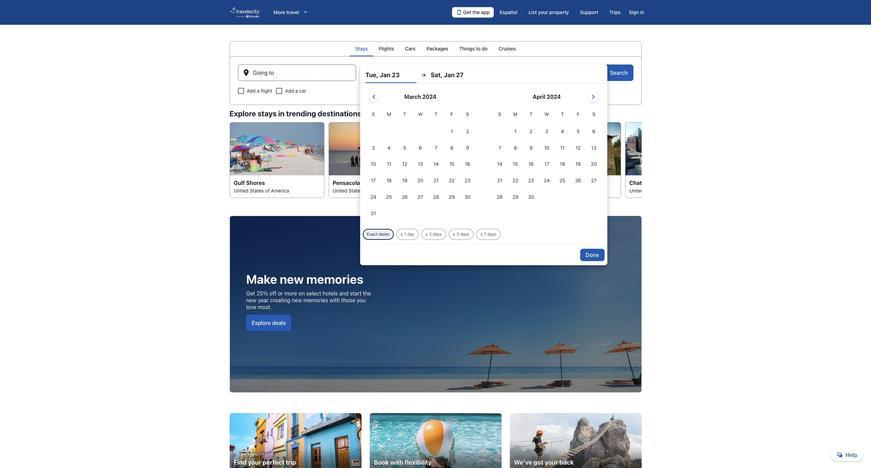 Task type: vqa. For each thing, say whether or not it's contained in the screenshot.


Task type: locate. For each thing, give the bounding box(es) containing it.
0 vertical spatial 27 button
[[587, 173, 602, 189]]

1 of from the left
[[265, 188, 270, 194]]

get inside get 25% off or more on select hotels and start the new year creating new memories with those you love most.
[[246, 291, 255, 297]]

1 16 from the left
[[465, 161, 471, 167]]

united down chattanooga
[[630, 188, 644, 194]]

2 of from the left
[[364, 188, 369, 194]]

f for march 2024
[[451, 111, 454, 117]]

±
[[401, 232, 403, 237], [426, 232, 428, 237], [453, 232, 456, 237], [481, 232, 483, 237]]

4 s from the left
[[593, 111, 596, 117]]

0 horizontal spatial 15 button
[[444, 157, 460, 172]]

2 29 from the left
[[513, 194, 519, 200]]

tab list containing stays
[[230, 41, 642, 56]]

28 inside march 2024 element
[[434, 194, 439, 200]]

6 for 6 button to the right
[[593, 128, 596, 134]]

1 a from the left
[[257, 88, 260, 94]]

29 inside march 2024 element
[[449, 194, 455, 200]]

25 button up 31 button
[[382, 189, 397, 205]]

1 29 from the left
[[449, 194, 455, 200]]

1 horizontal spatial 30 button
[[524, 189, 539, 205]]

1 1 button from the left
[[444, 124, 460, 139]]

sign in
[[629, 9, 645, 15]]

0 vertical spatial 10 button
[[539, 140, 555, 156]]

memories inside get 25% off or more on select hotels and start the new year creating new memories with those you love most.
[[304, 298, 328, 304]]

in right stays
[[278, 109, 285, 118]]

w down the march 2024
[[418, 111, 423, 117]]

a
[[257, 88, 260, 94], [296, 88, 298, 94]]

1 f from the left
[[451, 111, 454, 117]]

9 inside april 2024 element
[[530, 145, 533, 151]]

5 inside april 2024 element
[[577, 128, 580, 134]]

1 14 from the left
[[434, 161, 439, 167]]

2 29 button from the left
[[508, 189, 524, 205]]

packages
[[427, 46, 449, 52]]

15
[[450, 161, 455, 167], [513, 161, 518, 167]]

31
[[371, 211, 376, 216]]

america inside pensacola beach united states of america
[[370, 188, 388, 194]]

23 button left antonio
[[524, 173, 539, 189]]

cars
[[405, 46, 416, 52]]

4 of from the left
[[562, 188, 567, 194]]

2 21 button from the left
[[492, 173, 508, 189]]

24
[[544, 178, 550, 184], [371, 194, 377, 200]]

7 inside april 2024 element
[[499, 145, 501, 151]]

18 button right beach
[[382, 173, 397, 189]]

2 for march 2024
[[466, 128, 469, 134]]

18 button up antonio
[[555, 157, 571, 172]]

4 states from the left
[[547, 188, 561, 194]]

1 vertical spatial 10
[[371, 161, 376, 167]]

f inside april 2024 element
[[577, 111, 580, 117]]

get right download the app button icon
[[464, 9, 472, 15]]

1 horizontal spatial the
[[473, 9, 480, 15]]

23
[[392, 71, 400, 79], [386, 73, 392, 79], [465, 178, 471, 184], [529, 178, 534, 184]]

16 button up lafayette united states of america
[[460, 157, 476, 172]]

0 vertical spatial get
[[464, 9, 472, 15]]

2 horizontal spatial 3
[[546, 128, 549, 134]]

17 inside april 2024 element
[[545, 161, 550, 167]]

17
[[545, 161, 550, 167], [371, 178, 376, 184]]

tue, jan 23
[[366, 71, 400, 79]]

0 vertical spatial with
[[330, 298, 340, 304]]

18
[[560, 161, 566, 167], [387, 178, 392, 184]]

2 8 from the left
[[514, 145, 517, 151]]

w inside april 2024 element
[[545, 111, 550, 117]]

6 button
[[587, 124, 602, 139], [413, 140, 429, 156]]

2 14 button from the left
[[492, 157, 508, 172]]

2024 right april
[[547, 94, 561, 100]]

w
[[418, 111, 423, 117], [545, 111, 550, 117]]

17 button up antonio
[[539, 157, 555, 172]]

america for gulf shores
[[271, 188, 289, 194]]

memories up "hotels"
[[307, 272, 364, 287]]

26
[[576, 178, 582, 184], [402, 194, 408, 200]]

25 button right the "san"
[[555, 173, 571, 189]]

explore for explore deals
[[252, 320, 271, 327]]

more travel
[[274, 9, 299, 15]]

21
[[434, 178, 439, 184], [498, 178, 503, 184]]

in inside dropdown button
[[641, 9, 645, 15]]

2 button for april 2024
[[524, 124, 539, 139]]

make
[[246, 272, 277, 287]]

7 inside march 2024 element
[[435, 145, 438, 151]]

16 up the "san"
[[529, 161, 534, 167]]

2024 right march
[[423, 94, 437, 100]]

new up more
[[280, 272, 304, 287]]

memories
[[307, 272, 364, 287], [304, 298, 328, 304]]

5 states from the left
[[646, 188, 660, 194]]

0 horizontal spatial 20 button
[[413, 173, 429, 189]]

1 button for march 2024
[[444, 124, 460, 139]]

2 w from the left
[[545, 111, 550, 117]]

1 horizontal spatial 4
[[561, 128, 564, 134]]

28 button
[[429, 189, 444, 205], [492, 189, 508, 205]]

11 button
[[555, 140, 571, 156], [382, 157, 397, 172]]

12
[[576, 145, 581, 151], [403, 161, 408, 167]]

4 t from the left
[[561, 111, 564, 117]]

1 horizontal spatial f
[[577, 111, 580, 117]]

17 right pensacola
[[371, 178, 376, 184]]

10 for rightmost 10 button
[[545, 145, 550, 151]]

0 horizontal spatial 8 button
[[444, 140, 460, 156]]

stays link
[[350, 41, 374, 56]]

2 horizontal spatial days
[[488, 232, 497, 237]]

29 button
[[444, 189, 460, 205], [508, 189, 524, 205]]

1 2024 from the left
[[423, 94, 437, 100]]

march
[[405, 94, 421, 100]]

shores
[[246, 180, 265, 186]]

united inside chattanooga united states of america
[[630, 188, 644, 194]]

1 horizontal spatial get
[[464, 9, 472, 15]]

america
[[271, 188, 289, 194], [370, 188, 388, 194], [469, 188, 487, 194], [568, 188, 586, 194], [667, 188, 685, 194]]

your right find
[[248, 459, 261, 466]]

2 30 from the left
[[529, 194, 535, 200]]

1 button for april 2024
[[508, 124, 524, 139]]

25 button
[[555, 173, 571, 189], [382, 189, 397, 205]]

states for pensacola
[[349, 188, 363, 194]]

1 ± from the left
[[401, 232, 403, 237]]

12 inside march 2024 element
[[403, 161, 408, 167]]

29 for first 29 'button'
[[449, 194, 455, 200]]

27 inside jan 23 - jan 27 button
[[408, 73, 414, 79]]

2 f from the left
[[577, 111, 580, 117]]

16 up lafayette united states of america
[[465, 161, 471, 167]]

3 opens in a new window image from the left
[[555, 414, 561, 420]]

21 inside april 2024 element
[[498, 178, 503, 184]]

flights
[[379, 46, 394, 52]]

2 2024 from the left
[[547, 94, 561, 100]]

things
[[460, 46, 475, 52]]

1 horizontal spatial 2 button
[[524, 124, 539, 139]]

1 vertical spatial 5 button
[[397, 140, 413, 156]]

on
[[299, 291, 305, 297]]

add a car
[[285, 88, 306, 94]]

0 horizontal spatial 7 button
[[429, 140, 444, 156]]

1 button inside april 2024 element
[[508, 124, 524, 139]]

4 america from the left
[[568, 188, 586, 194]]

lafayette united states of america
[[432, 180, 487, 194]]

2024 for march 2024
[[423, 94, 437, 100]]

11 inside march 2024 element
[[387, 161, 392, 167]]

3 inside march 2024 element
[[372, 145, 375, 151]]

0 horizontal spatial 11 button
[[382, 157, 397, 172]]

united down pensacola
[[333, 188, 347, 194]]

2 opens in a new window image from the left
[[412, 414, 419, 420]]

3 for the topmost the 3 button
[[546, 128, 549, 134]]

12 for rightmost 12 button
[[576, 145, 581, 151]]

26 button
[[571, 173, 587, 189], [397, 189, 413, 205]]

1 28 from the left
[[434, 194, 439, 200]]

25 down pensacola beach united states of america
[[386, 194, 392, 200]]

0 vertical spatial 20
[[591, 161, 597, 167]]

1 21 button from the left
[[429, 173, 444, 189]]

1 horizontal spatial 9
[[530, 145, 533, 151]]

w inside march 2024 element
[[418, 111, 423, 117]]

the
[[473, 9, 480, 15], [363, 291, 371, 297]]

1 button inside march 2024 element
[[444, 124, 460, 139]]

1 vertical spatial 18 button
[[382, 173, 397, 189]]

1 9 button from the left
[[460, 140, 476, 156]]

1 m from the left
[[387, 111, 391, 117]]

1 vertical spatial 5
[[404, 145, 407, 151]]

26 inside march 2024 element
[[402, 194, 408, 200]]

the up "you"
[[363, 291, 371, 297]]

states down shores
[[250, 188, 264, 194]]

add left car
[[285, 88, 294, 94]]

19 inside april 2024 element
[[576, 161, 581, 167]]

san
[[531, 180, 541, 186]]

0 horizontal spatial 28
[[434, 194, 439, 200]]

opens in a new window image for your
[[555, 414, 561, 420]]

1 for march 2024
[[451, 128, 453, 134]]

1 vertical spatial explore
[[252, 320, 271, 327]]

tue,
[[366, 71, 379, 79]]

2 15 from the left
[[513, 161, 518, 167]]

6 inside april 2024 element
[[593, 128, 596, 134]]

make new memories main content
[[0, 41, 872, 469]]

25 for topmost 25 button
[[560, 178, 566, 184]]

0 vertical spatial 6
[[593, 128, 596, 134]]

0 vertical spatial in
[[641, 9, 645, 15]]

1 horizontal spatial 2024
[[547, 94, 561, 100]]

united inside pensacola beach united states of america
[[333, 188, 347, 194]]

m
[[387, 111, 391, 117], [514, 111, 518, 117]]

your for property
[[539, 9, 549, 15]]

2 16 from the left
[[529, 161, 534, 167]]

gulf
[[234, 180, 245, 186]]

explore down most. at the left of page
[[252, 320, 271, 327]]

of inside gulf shores united states of america
[[265, 188, 270, 194]]

america inside gulf shores united states of america
[[271, 188, 289, 194]]

30 for first the 30 button from the right
[[529, 194, 535, 200]]

6 inside march 2024 element
[[419, 145, 422, 151]]

get for get the app
[[464, 9, 472, 15]]

13 inside march 2024 element
[[418, 161, 423, 167]]

2 8 button from the left
[[508, 140, 524, 156]]

get left '25%'
[[246, 291, 255, 297]]

a left flight on the top
[[257, 88, 260, 94]]

1 horizontal spatial 28
[[497, 194, 503, 200]]

opens in a new window image
[[276, 414, 282, 420], [412, 414, 419, 420], [555, 414, 561, 420]]

2 m from the left
[[514, 111, 518, 117]]

3 states from the left
[[448, 188, 462, 194]]

states for san
[[547, 188, 561, 194]]

april
[[533, 94, 546, 100]]

united down the "san"
[[531, 188, 545, 194]]

3 t from the left
[[530, 111, 533, 117]]

1 united from the left
[[234, 188, 248, 194]]

2 14 from the left
[[498, 161, 503, 167]]

26 for the topmost 26 button
[[576, 178, 582, 184]]

add
[[247, 88, 256, 94], [285, 88, 294, 94]]

states down pensacola
[[349, 188, 363, 194]]

16
[[465, 161, 471, 167], [529, 161, 534, 167]]

± 3 days
[[453, 232, 470, 237]]

tab list
[[230, 41, 642, 56]]

days for ± 2 days
[[433, 232, 442, 237]]

0 horizontal spatial 9 button
[[460, 140, 476, 156]]

3 button
[[539, 124, 555, 139], [366, 140, 382, 156]]

2 ± from the left
[[426, 232, 428, 237]]

± right '± 3 days'
[[481, 232, 483, 237]]

new up the love
[[246, 298, 257, 304]]

1 horizontal spatial add
[[285, 88, 294, 94]]

5 united from the left
[[630, 188, 644, 194]]

10 inside april 2024 element
[[545, 145, 550, 151]]

a left car
[[296, 88, 298, 94]]

0 horizontal spatial 3 button
[[366, 140, 382, 156]]

2 for april 2024
[[530, 128, 533, 134]]

15 button inside march 2024 element
[[444, 157, 460, 172]]

april 2024 element
[[492, 111, 602, 206]]

0 horizontal spatial 26 button
[[397, 189, 413, 205]]

0 vertical spatial 18
[[560, 161, 566, 167]]

± right day
[[426, 232, 428, 237]]

24 button
[[539, 173, 555, 189], [366, 189, 382, 205]]

1 vertical spatial 12
[[403, 161, 408, 167]]

0 horizontal spatial 7
[[435, 145, 438, 151]]

30 inside march 2024 element
[[465, 194, 471, 200]]

the left app
[[473, 9, 480, 15]]

5 of from the left
[[661, 188, 666, 194]]

of for san antonio
[[562, 188, 567, 194]]

3 inside april 2024 element
[[546, 128, 549, 134]]

15 button inside april 2024 element
[[508, 157, 524, 172]]

list your property
[[529, 9, 570, 15]]

28 inside april 2024 element
[[497, 194, 503, 200]]

2 9 from the left
[[530, 145, 533, 151]]

26 inside april 2024 element
[[576, 178, 582, 184]]

0 horizontal spatial 28 button
[[429, 189, 444, 205]]

2 21 from the left
[[498, 178, 503, 184]]

2 days from the left
[[461, 232, 470, 237]]

18 right beach
[[387, 178, 392, 184]]

states inside gulf shores united states of america
[[250, 188, 264, 194]]

of for gulf shores
[[265, 188, 270, 194]]

1 9 from the left
[[466, 145, 469, 151]]

23 inside april 2024 element
[[529, 178, 534, 184]]

got
[[534, 459, 544, 466]]

your right list
[[539, 9, 549, 15]]

w down april 2024
[[545, 111, 550, 117]]

america inside san antonio united states of america
[[568, 188, 586, 194]]

opens in a new window image for flexibility
[[412, 414, 419, 420]]

30 inside april 2024 element
[[529, 194, 535, 200]]

15 button
[[444, 157, 460, 172], [508, 157, 524, 172]]

of inside pensacola beach united states of america
[[364, 188, 369, 194]]

2 states from the left
[[349, 188, 363, 194]]

with right book
[[390, 459, 403, 466]]

30 button
[[460, 189, 476, 205], [524, 189, 539, 205]]

1 horizontal spatial 17
[[545, 161, 550, 167]]

2 1 button from the left
[[508, 124, 524, 139]]

jan 23 - jan 27 button
[[360, 65, 479, 81]]

0 horizontal spatial with
[[330, 298, 340, 304]]

11
[[561, 145, 565, 151], [387, 161, 392, 167]]

1 horizontal spatial m
[[514, 111, 518, 117]]

1 23 button from the left
[[460, 173, 476, 189]]

1 vertical spatial the
[[363, 291, 371, 297]]

1 8 button from the left
[[444, 140, 460, 156]]

1 horizontal spatial 15
[[513, 161, 518, 167]]

2 15 button from the left
[[508, 157, 524, 172]]

18 button
[[555, 157, 571, 172], [382, 173, 397, 189]]

1 horizontal spatial 20
[[591, 161, 597, 167]]

0 horizontal spatial 1
[[405, 232, 407, 237]]

m inside april 2024 element
[[514, 111, 518, 117]]

1 vertical spatial 10 button
[[366, 157, 382, 172]]

17 up antonio
[[545, 161, 550, 167]]

2 add from the left
[[285, 88, 294, 94]]

3 days from the left
[[488, 232, 497, 237]]

f
[[451, 111, 454, 117], [577, 111, 580, 117]]

1 21 from the left
[[434, 178, 439, 184]]

1 30 from the left
[[465, 194, 471, 200]]

1 2 button from the left
[[460, 124, 476, 139]]

days for ± 3 days
[[461, 232, 470, 237]]

2 america from the left
[[370, 188, 388, 194]]

1 15 from the left
[[450, 161, 455, 167]]

0 vertical spatial 5 button
[[571, 124, 587, 139]]

0 vertical spatial 5
[[577, 128, 580, 134]]

application containing march 2024
[[366, 89, 602, 222]]

2 28 from the left
[[497, 194, 503, 200]]

in
[[641, 9, 645, 15], [278, 109, 285, 118]]

28 for first "28" button from the left
[[434, 194, 439, 200]]

jan 23 - jan 27
[[375, 73, 414, 79]]

3 s from the left
[[499, 111, 502, 117]]

23 button right "lafayette"
[[460, 173, 476, 189]]

1 days from the left
[[433, 232, 442, 237]]

1 vertical spatial 13
[[418, 161, 423, 167]]

4 ± from the left
[[481, 232, 483, 237]]

travelocity logo image
[[230, 7, 260, 18]]

1 horizontal spatial 20 button
[[587, 157, 602, 172]]

1 22 from the left
[[449, 178, 455, 184]]

of inside lafayette united states of america
[[463, 188, 468, 194]]

0 vertical spatial 11
[[561, 145, 565, 151]]

1 horizontal spatial 16 button
[[524, 157, 539, 172]]

states down "lafayette"
[[448, 188, 462, 194]]

1 horizontal spatial 21 button
[[492, 173, 508, 189]]

united inside lafayette united states of america
[[432, 188, 446, 194]]

2 button
[[460, 124, 476, 139], [524, 124, 539, 139]]

jan
[[380, 71, 391, 79], [444, 71, 455, 79], [375, 73, 384, 79], [398, 73, 407, 79]]

a for flight
[[257, 88, 260, 94]]

2 united from the left
[[333, 188, 347, 194]]

27
[[456, 71, 464, 79], [408, 73, 414, 79], [592, 178, 597, 184], [418, 194, 424, 200]]

0 vertical spatial explore
[[230, 109, 256, 118]]

25 right the "san"
[[560, 178, 566, 184]]

1 vertical spatial 26
[[402, 194, 408, 200]]

28 for first "28" button from right
[[497, 194, 503, 200]]

get
[[464, 9, 472, 15], [246, 291, 255, 297]]

25 inside march 2024 element
[[386, 194, 392, 200]]

1 add from the left
[[247, 88, 256, 94]]

in right the sign
[[641, 9, 645, 15]]

united inside gulf shores united states of america
[[234, 188, 248, 194]]

0 horizontal spatial 16 button
[[460, 157, 476, 172]]

1 horizontal spatial 11 button
[[555, 140, 571, 156]]

24 down beach
[[371, 194, 377, 200]]

1 inside april 2024 element
[[515, 128, 517, 134]]

7 button
[[429, 140, 444, 156], [492, 140, 508, 156]]

3 for bottommost the 3 button
[[372, 145, 375, 151]]

add left flight on the top
[[247, 88, 256, 94]]

1 vertical spatial 13 button
[[413, 157, 429, 172]]

memories down "select" on the bottom of page
[[304, 298, 328, 304]]

1 15 button from the left
[[444, 157, 460, 172]]

dates
[[379, 232, 390, 237]]

30 down lafayette united states of america
[[465, 194, 471, 200]]

1 inside march 2024 element
[[451, 128, 453, 134]]

10 inside march 2024 element
[[371, 161, 376, 167]]

13 inside april 2024 element
[[592, 145, 597, 151]]

5 america from the left
[[667, 188, 685, 194]]

with down "hotels"
[[330, 298, 340, 304]]

0 horizontal spatial m
[[387, 111, 391, 117]]

15 inside march 2024 element
[[450, 161, 455, 167]]

0 horizontal spatial the
[[363, 291, 371, 297]]

25%
[[257, 291, 268, 297]]

1 horizontal spatial 27 button
[[587, 173, 602, 189]]

get the app link
[[452, 7, 495, 18]]

25 inside april 2024 element
[[560, 178, 566, 184]]

states
[[250, 188, 264, 194], [349, 188, 363, 194], [448, 188, 462, 194], [547, 188, 561, 194], [646, 188, 660, 194]]

± left day
[[401, 232, 403, 237]]

0 vertical spatial 19
[[576, 161, 581, 167]]

m for april 2024
[[514, 111, 518, 117]]

1 horizontal spatial 19 button
[[571, 157, 587, 172]]

states inside pensacola beach united states of america
[[349, 188, 363, 194]]

new down on
[[292, 298, 302, 304]]

1 horizontal spatial 25
[[560, 178, 566, 184]]

1 horizontal spatial 5
[[577, 128, 580, 134]]

11 button inside march 2024 element
[[382, 157, 397, 172]]

27 button
[[587, 173, 602, 189], [413, 189, 429, 205]]

16 inside april 2024 element
[[529, 161, 534, 167]]

3 of from the left
[[463, 188, 468, 194]]

3 america from the left
[[469, 188, 487, 194]]

1 t from the left
[[404, 111, 407, 117]]

days
[[433, 232, 442, 237], [461, 232, 470, 237], [488, 232, 497, 237]]

8 button
[[444, 140, 460, 156], [508, 140, 524, 156]]

13 for the left 13 'button'
[[418, 161, 423, 167]]

4 united from the left
[[531, 188, 545, 194]]

11 button inside april 2024 element
[[555, 140, 571, 156]]

21 inside march 2024 element
[[434, 178, 439, 184]]

1 horizontal spatial 24 button
[[539, 173, 555, 189]]

14 inside march 2024 element
[[434, 161, 439, 167]]

united down the gulf at left
[[234, 188, 248, 194]]

states inside san antonio united states of america
[[547, 188, 561, 194]]

18 up antonio
[[560, 161, 566, 167]]

1 30 button from the left
[[460, 189, 476, 205]]

10 button
[[539, 140, 555, 156], [366, 157, 382, 172]]

13 for 13 'button' to the top
[[592, 145, 597, 151]]

application
[[366, 89, 602, 222]]

19 inside march 2024 element
[[402, 178, 408, 184]]

29 inside april 2024 element
[[513, 194, 519, 200]]

0 horizontal spatial 13 button
[[413, 157, 429, 172]]

united down "lafayette"
[[432, 188, 446, 194]]

day
[[408, 232, 415, 237]]

1 vertical spatial get
[[246, 291, 255, 297]]

16 for 2nd 16 button from left
[[529, 161, 534, 167]]

1 vertical spatial 18
[[387, 178, 392, 184]]

0 horizontal spatial 21 button
[[429, 173, 444, 189]]

days for ± 7 days
[[488, 232, 497, 237]]

16 inside march 2024 element
[[465, 161, 471, 167]]

1 w from the left
[[418, 111, 423, 117]]

1 horizontal spatial 10
[[545, 145, 550, 151]]

17 inside march 2024 element
[[371, 178, 376, 184]]

to
[[476, 46, 481, 52]]

1 horizontal spatial 7
[[484, 232, 487, 237]]

0 horizontal spatial 10
[[371, 161, 376, 167]]

1 horizontal spatial 29 button
[[508, 189, 524, 205]]

19 button
[[571, 157, 587, 172], [397, 173, 413, 189]]

united inside san antonio united states of america
[[531, 188, 545, 194]]

15 inside april 2024 element
[[513, 161, 518, 167]]

21 for 2nd 21 button from the right
[[434, 178, 439, 184]]

1 16 button from the left
[[460, 157, 476, 172]]

1 america from the left
[[271, 188, 289, 194]]

of inside san antonio united states of america
[[562, 188, 567, 194]]

2 2 button from the left
[[524, 124, 539, 139]]

± for ± 3 days
[[453, 232, 456, 237]]

0 horizontal spatial 27 button
[[413, 189, 429, 205]]

1 horizontal spatial 19
[[576, 161, 581, 167]]

of inside chattanooga united states of america
[[661, 188, 666, 194]]

1 horizontal spatial 14 button
[[492, 157, 508, 172]]

days left '± 3 days'
[[433, 232, 442, 237]]

1 horizontal spatial 14
[[498, 161, 503, 167]]

2024 for april 2024
[[547, 94, 561, 100]]

days right '± 3 days'
[[488, 232, 497, 237]]

22 inside april 2024 element
[[513, 178, 519, 184]]

12 inside april 2024 element
[[576, 145, 581, 151]]

2024
[[423, 94, 437, 100], [547, 94, 561, 100]]

30 down the "san"
[[529, 194, 535, 200]]

more travel button
[[268, 6, 314, 19]]

24 right the "san"
[[544, 178, 550, 184]]

2 a from the left
[[296, 88, 298, 94]]

get for get 25% off or more on select hotels and start the new year creating new memories with those you love most.
[[246, 291, 255, 297]]

0 horizontal spatial 2 button
[[460, 124, 476, 139]]

explore left stays
[[230, 109, 256, 118]]

2 22 from the left
[[513, 178, 519, 184]]

1 states from the left
[[250, 188, 264, 194]]

1 horizontal spatial 22
[[513, 178, 519, 184]]

0 horizontal spatial days
[[433, 232, 442, 237]]

f inside march 2024 element
[[451, 111, 454, 117]]

21 button
[[429, 173, 444, 189], [492, 173, 508, 189]]

0 vertical spatial 19 button
[[571, 157, 587, 172]]

2 23 button from the left
[[524, 173, 539, 189]]

0 horizontal spatial 8
[[451, 145, 454, 151]]

± right ± 2 days
[[453, 232, 456, 237]]

3 united from the left
[[432, 188, 446, 194]]

1 opens in a new window image from the left
[[276, 414, 282, 420]]

12 for 12 button to the bottom
[[403, 161, 408, 167]]

16 button up the "san"
[[524, 157, 539, 172]]

1 vertical spatial 11 button
[[382, 157, 397, 172]]

0 vertical spatial 25
[[560, 178, 566, 184]]

states down chattanooga
[[646, 188, 660, 194]]

states down antonio
[[547, 188, 561, 194]]

6 for left 6 button
[[419, 145, 422, 151]]

explore inside explore deals link
[[252, 320, 271, 327]]

17 button right pensacola
[[366, 173, 382, 189]]

0 horizontal spatial 26
[[402, 194, 408, 200]]

application inside make new memories main content
[[366, 89, 602, 222]]

1 8 from the left
[[451, 145, 454, 151]]

0 horizontal spatial 29
[[449, 194, 455, 200]]

3 ± from the left
[[453, 232, 456, 237]]

1 horizontal spatial 8 button
[[508, 140, 524, 156]]

days left ± 7 days in the right of the page
[[461, 232, 470, 237]]

1 vertical spatial 3
[[372, 145, 375, 151]]

0 horizontal spatial 30 button
[[460, 189, 476, 205]]

1 horizontal spatial 25 button
[[555, 173, 571, 189]]

explore deals link
[[246, 315, 291, 332]]

search
[[611, 70, 628, 76]]



Task type: describe. For each thing, give the bounding box(es) containing it.
lafayette
[[432, 180, 457, 186]]

1 horizontal spatial with
[[390, 459, 403, 466]]

download the app button image
[[457, 10, 462, 15]]

support link
[[575, 6, 604, 19]]

0 horizontal spatial 10 button
[[366, 157, 382, 172]]

7 for second 7 button
[[499, 145, 501, 151]]

the inside get 25% off or more on select hotels and start the new year creating new memories with those you love most.
[[363, 291, 371, 297]]

states for gulf
[[250, 188, 264, 194]]

0 vertical spatial memories
[[307, 272, 364, 287]]

or
[[278, 291, 283, 297]]

0 vertical spatial 26 button
[[571, 173, 587, 189]]

1 for april 2024
[[515, 128, 517, 134]]

done
[[586, 252, 599, 258]]

next month image
[[590, 93, 598, 101]]

hotels
[[323, 291, 338, 297]]

8 inside april 2024 element
[[514, 145, 517, 151]]

san antonio united states of america
[[531, 180, 586, 194]]

8 inside march 2024 element
[[451, 145, 454, 151]]

book with flexibility
[[374, 459, 432, 466]]

1 vertical spatial 27 button
[[413, 189, 429, 205]]

15 for 15 "button" inside march 2024 element
[[450, 161, 455, 167]]

explore stays in trending destinations
[[230, 109, 362, 118]]

26 for left 26 button
[[402, 194, 408, 200]]

2 button for march 2024
[[460, 124, 476, 139]]

0 horizontal spatial 5 button
[[397, 140, 413, 156]]

0 vertical spatial 25 button
[[555, 173, 571, 189]]

1 22 button from the left
[[444, 173, 460, 189]]

25 for the left 25 button
[[386, 194, 392, 200]]

app
[[482, 9, 490, 15]]

27 inside march 2024 element
[[418, 194, 424, 200]]

w for april
[[545, 111, 550, 117]]

a for car
[[296, 88, 298, 94]]

flight
[[261, 88, 272, 94]]

america for pensacola beach
[[370, 188, 388, 194]]

± 7 days
[[481, 232, 497, 237]]

japanese tea gardens featuring a garden and a pond image
[[527, 122, 621, 176]]

2 7 button from the left
[[492, 140, 508, 156]]

add for add a flight
[[247, 88, 256, 94]]

2 22 button from the left
[[508, 173, 524, 189]]

your for perfect
[[248, 459, 261, 466]]

we've
[[514, 459, 532, 466]]

chattanooga
[[630, 180, 664, 186]]

antonio
[[542, 180, 563, 186]]

done button
[[581, 249, 605, 261]]

sign
[[629, 9, 640, 15]]

0 horizontal spatial 4
[[388, 145, 391, 151]]

beach
[[361, 180, 378, 186]]

22 inside march 2024 element
[[449, 178, 455, 184]]

support
[[581, 9, 599, 15]]

select
[[306, 291, 321, 297]]

27 inside april 2024 element
[[592, 178, 597, 184]]

your right "got"
[[545, 459, 558, 466]]

things to do
[[460, 46, 488, 52]]

± for ± 7 days
[[481, 232, 483, 237]]

1 vertical spatial 3 button
[[366, 140, 382, 156]]

exact
[[367, 232, 378, 237]]

0 vertical spatial 24 button
[[539, 173, 555, 189]]

9 inside march 2024 element
[[466, 145, 469, 151]]

book
[[374, 459, 389, 466]]

trips link
[[604, 6, 627, 19]]

love
[[246, 305, 256, 311]]

1 horizontal spatial 18 button
[[555, 157, 571, 172]]

united for gulf
[[234, 188, 248, 194]]

2 t from the left
[[435, 111, 438, 117]]

states inside chattanooga united states of america
[[646, 188, 660, 194]]

18 inside march 2024 element
[[387, 178, 392, 184]]

march 2024
[[405, 94, 437, 100]]

destinations
[[318, 109, 362, 118]]

0 horizontal spatial 24
[[371, 194, 377, 200]]

trending
[[286, 109, 316, 118]]

10 for the left 10 button
[[371, 161, 376, 167]]

sat, jan 27
[[431, 71, 464, 79]]

chattanooga which includes modern architecture, a fountain and a river or creek image
[[626, 122, 720, 176]]

1 vertical spatial 4 button
[[382, 140, 397, 156]]

explore deals
[[252, 320, 286, 327]]

cars link
[[400, 41, 421, 56]]

previous month image
[[370, 93, 378, 101]]

18 inside april 2024 element
[[560, 161, 566, 167]]

find your perfect trip
[[234, 459, 296, 466]]

0 horizontal spatial 2
[[429, 232, 432, 237]]

1 horizontal spatial 10 button
[[539, 140, 555, 156]]

23 inside march 2024 element
[[465, 178, 471, 184]]

± 2 days
[[426, 232, 442, 237]]

1 28 button from the left
[[429, 189, 444, 205]]

explore for explore stays in trending destinations
[[230, 109, 256, 118]]

stays
[[258, 109, 277, 118]]

property
[[550, 9, 570, 15]]

1 horizontal spatial 6 button
[[587, 124, 602, 139]]

± for ± 2 days
[[426, 232, 428, 237]]

2 9 button from the left
[[524, 140, 539, 156]]

more
[[274, 9, 285, 15]]

cruises link
[[494, 41, 522, 56]]

± for ± 1 day
[[401, 232, 403, 237]]

show next card image
[[638, 156, 646, 164]]

f for april 2024
[[577, 111, 580, 117]]

packages link
[[421, 41, 454, 56]]

0 horizontal spatial 20
[[418, 178, 424, 184]]

get 25% off or more on select hotels and start the new year creating new memories with those you love most.
[[246, 291, 371, 311]]

29 for 1st 29 'button' from the right
[[513, 194, 519, 200]]

30 for 2nd the 30 button from right
[[465, 194, 471, 200]]

we've got your back
[[514, 459, 574, 466]]

states inside lafayette united states of america
[[448, 188, 462, 194]]

and
[[339, 291, 349, 297]]

1 vertical spatial 20 button
[[413, 173, 429, 189]]

creating
[[270, 298, 290, 304]]

america for san antonio
[[568, 188, 586, 194]]

perfect
[[263, 459, 284, 466]]

trips
[[610, 9, 621, 15]]

those
[[341, 298, 355, 304]]

1 7 button from the left
[[429, 140, 444, 156]]

stays
[[356, 46, 368, 52]]

0 vertical spatial 4 button
[[555, 124, 571, 139]]

2 28 button from the left
[[492, 189, 508, 205]]

make new memories
[[246, 272, 364, 287]]

7 for first 7 button from left
[[435, 145, 438, 151]]

car
[[299, 88, 306, 94]]

w for march
[[418, 111, 423, 117]]

flexibility
[[405, 459, 432, 466]]

in inside make new memories main content
[[278, 109, 285, 118]]

show previous card image
[[226, 156, 234, 164]]

27 inside sat, jan 27 button
[[456, 71, 464, 79]]

off
[[269, 291, 276, 297]]

of for pensacola beach
[[364, 188, 369, 194]]

1 horizontal spatial 5 button
[[571, 124, 587, 139]]

m for march 2024
[[387, 111, 391, 117]]

1 s from the left
[[372, 111, 375, 117]]

0 horizontal spatial 25 button
[[382, 189, 397, 205]]

16 for 2nd 16 button from right
[[465, 161, 471, 167]]

opens in a new window image for perfect
[[276, 414, 282, 420]]

1 29 button from the left
[[444, 189, 460, 205]]

chattanooga united states of america
[[630, 180, 685, 194]]

april 2024
[[533, 94, 561, 100]]

back
[[560, 459, 574, 466]]

find
[[234, 459, 247, 466]]

15 for 15 "button" within the april 2024 element
[[513, 161, 518, 167]]

2 30 button from the left
[[524, 189, 539, 205]]

cruises
[[499, 46, 516, 52]]

2 s from the left
[[466, 111, 469, 117]]

things to do link
[[454, 41, 494, 56]]

11 inside april 2024 element
[[561, 145, 565, 151]]

31 button
[[366, 206, 382, 222]]

0 horizontal spatial 24 button
[[366, 189, 382, 205]]

america inside lafayette united states of america
[[469, 188, 487, 194]]

tab list inside make new memories main content
[[230, 41, 642, 56]]

america inside chattanooga united states of america
[[667, 188, 685, 194]]

you
[[357, 298, 366, 304]]

united for san
[[531, 188, 545, 194]]

travel
[[287, 9, 299, 15]]

more
[[284, 291, 297, 297]]

with inside get 25% off or more on select hotels and start the new year creating new memories with those you love most.
[[330, 298, 340, 304]]

2 16 button from the left
[[524, 157, 539, 172]]

pensacola beach united states of america
[[333, 180, 388, 194]]

-
[[394, 73, 396, 79]]

lafayette showing a bar and night scenes as well as a small group of people image
[[428, 122, 523, 176]]

0 horizontal spatial 6 button
[[413, 140, 429, 156]]

23 inside button
[[386, 73, 392, 79]]

add for add a car
[[285, 88, 294, 94]]

1 14 button from the left
[[429, 157, 444, 172]]

trip
[[286, 459, 296, 466]]

1 horizontal spatial 12 button
[[571, 140, 587, 156]]

do
[[482, 46, 488, 52]]

get the app
[[464, 9, 490, 15]]

deals
[[272, 320, 286, 327]]

1 vertical spatial 17 button
[[366, 173, 382, 189]]

español button
[[495, 6, 524, 19]]

gulf shores showing general coastal views and a sandy beach as well as a small group of people image
[[230, 122, 325, 176]]

1 horizontal spatial 24
[[544, 178, 550, 184]]

2 vertical spatial 3
[[457, 232, 459, 237]]

march 2024 element
[[366, 111, 476, 222]]

tue, jan 23 button
[[366, 67, 417, 83]]

1 vertical spatial 12 button
[[397, 157, 413, 172]]

flights link
[[374, 41, 400, 56]]

5 inside march 2024 element
[[404, 145, 407, 151]]

14 inside april 2024 element
[[498, 161, 503, 167]]

directional image
[[421, 72, 427, 78]]

0 vertical spatial 13 button
[[587, 140, 602, 156]]

united for pensacola
[[333, 188, 347, 194]]

year
[[258, 298, 269, 304]]

sign in button
[[627, 6, 648, 19]]

21 for 1st 21 button from the right
[[498, 178, 503, 184]]

pensacola beach which includes a beach, a sunset and general coastal views image
[[329, 122, 424, 176]]

exact dates
[[367, 232, 390, 237]]

search button
[[605, 65, 634, 81]]

27 button inside april 2024 element
[[587, 173, 602, 189]]

list
[[529, 9, 537, 15]]

0 vertical spatial 4
[[561, 128, 564, 134]]

1 vertical spatial 19 button
[[397, 173, 413, 189]]

0 vertical spatial 17 button
[[539, 157, 555, 172]]

sat, jan 27 button
[[431, 67, 482, 83]]

0 vertical spatial 3 button
[[539, 124, 555, 139]]



